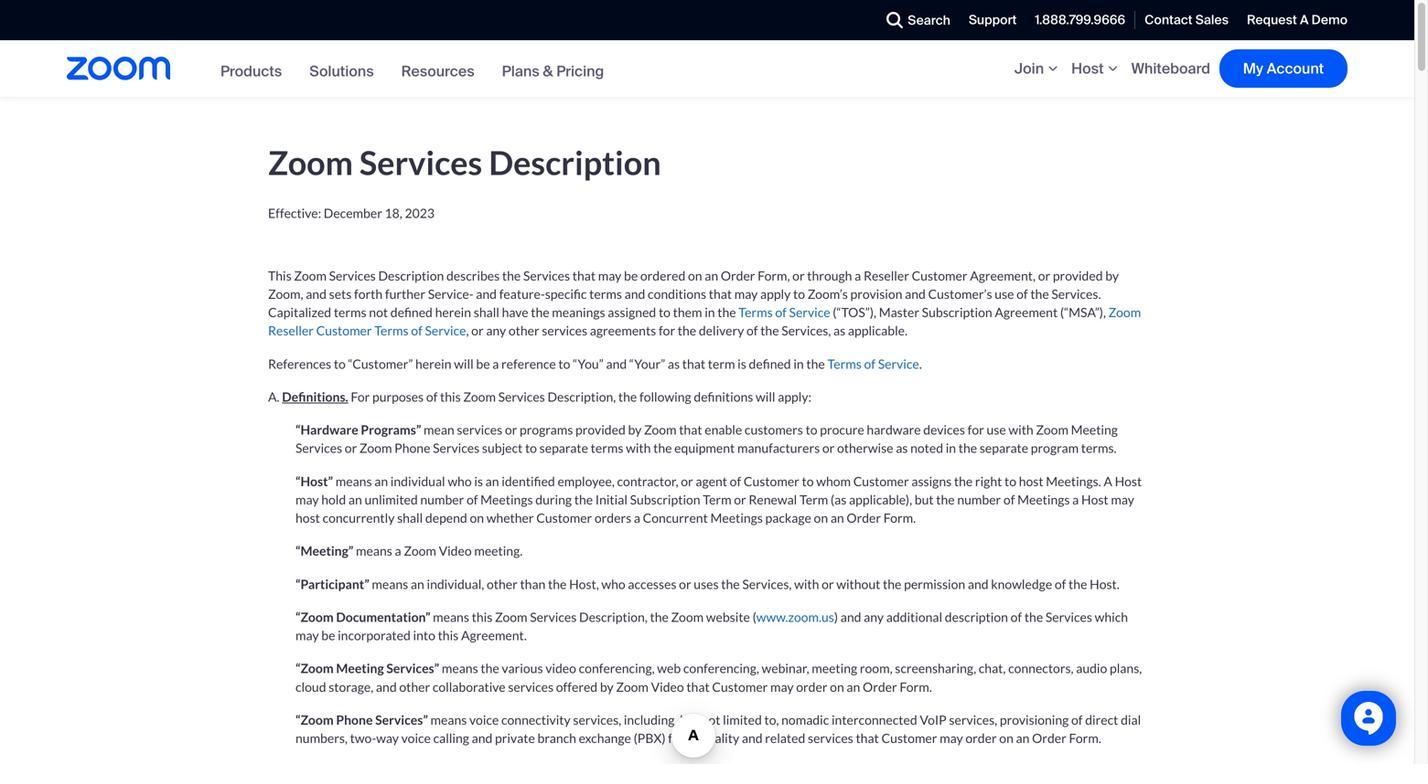 Task type: vqa. For each thing, say whether or not it's contained in the screenshot.
Zoom,
yes



Task type: locate. For each thing, give the bounding box(es) containing it.
(
[[753, 610, 757, 625]]

services" for way
[[375, 713, 428, 728]]

1 vertical spatial terms
[[334, 305, 367, 320]]

0 horizontal spatial meeting
[[336, 661, 384, 677]]

0 horizontal spatial by
[[600, 680, 614, 695]]

two-
[[350, 731, 376, 747]]

0 horizontal spatial subscription
[[630, 492, 701, 508]]

order inside the means voice connectivity services, including, but not limited to, nomadic interconnected voip services, provisioning of direct dial numbers, two-way voice calling and private branch exchange (pbx) functionality and related services that customer may order on an order form.
[[966, 731, 997, 747]]

hardware
[[867, 422, 921, 438]]

herein down service-
[[435, 305, 471, 320]]

subscription down customer's
[[922, 305, 992, 320]]

an down provisioning
[[1016, 731, 1030, 747]]

zoom
[[268, 143, 353, 182], [294, 268, 327, 283], [1109, 305, 1141, 320], [463, 389, 496, 405], [644, 422, 677, 438], [1036, 422, 1069, 438], [360, 441, 392, 456], [404, 544, 436, 559], [495, 610, 528, 625], [671, 610, 704, 625], [616, 680, 649, 695]]

0 vertical spatial not
[[369, 305, 388, 320]]

1 horizontal spatial services,
[[949, 713, 997, 728]]

use inside this zoom services description describes the services that may be ordered on an order form, or through a reseller customer agreement, or provided by zoom, and sets forth further service- and feature-specific terms and conditions that may apply to zoom's provision and customer's use of the services. capitalized terms not defined herein shall have the meanings assigned to them in the
[[995, 286, 1014, 302]]

herein
[[435, 305, 471, 320], [415, 356, 452, 372]]

of down the further
[[411, 323, 423, 339]]

for inside mean services or programs provided by zoom that enable customers to procure hardware devices for use with zoom meeting services or zoom phone services subject to separate terms with the equipment manufacturers or otherwise as noted in the separate program terms.
[[968, 422, 984, 438]]

0 vertical spatial provided
[[1053, 268, 1103, 283]]

phone
[[395, 441, 430, 456], [336, 713, 373, 728]]

feature-
[[499, 286, 545, 302]]

of up depend
[[467, 492, 478, 508]]

permission
[[904, 577, 966, 592]]

as inside mean services or programs provided by zoom that enable customers to procure hardware devices for use with zoom meeting services or zoom phone services subject to separate terms with the equipment manufacturers or otherwise as noted in the separate program terms.
[[896, 441, 908, 456]]

0 horizontal spatial reseller
[[268, 323, 314, 339]]

1 vertical spatial this
[[472, 610, 493, 625]]

0 horizontal spatial but
[[680, 713, 699, 728]]

the inside ) and any additional description of the services which may be incorporated into this agreement.
[[1025, 610, 1043, 625]]

reseller inside this zoom services description describes the services that may be ordered on an order form, or through a reseller customer agreement, or provided by zoom, and sets forth further service- and feature-specific terms and conditions that may apply to zoom's provision and customer's use of the services. capitalized terms not defined herein shall have the meanings assigned to them in the
[[864, 268, 909, 283]]

provided inside this zoom services description describes the services that may be ordered on an order form, or through a reseller customer agreement, or provided by zoom, and sets forth further service- and feature-specific terms and conditions that may apply to zoom's provision and customer's use of the services. capitalized terms not defined herein shall have the meanings assigned to them in the
[[1053, 268, 1103, 283]]

0 horizontal spatial separate
[[540, 441, 588, 456]]

is
[[738, 356, 747, 372], [474, 474, 483, 489]]

this
[[440, 389, 461, 405], [472, 610, 493, 625], [438, 628, 459, 644]]

0 horizontal spatial terms
[[374, 323, 409, 339]]

2 horizontal spatial as
[[896, 441, 908, 456]]

1 horizontal spatial any
[[864, 610, 884, 625]]

0 vertical spatial will
[[454, 356, 474, 372]]

0 vertical spatial be
[[624, 268, 638, 283]]

description inside this zoom services description describes the services that may be ordered on an order form, or through a reseller customer agreement, or provided by zoom, and sets forth further service- and feature-specific terms and conditions that may apply to zoom's provision and customer's use of the services. capitalized terms not defined herein shall have the meanings assigned to them in the
[[378, 268, 444, 283]]

on
[[688, 268, 702, 283], [470, 511, 484, 526], [814, 511, 828, 526], [830, 680, 844, 695], [999, 731, 1014, 747]]

0 horizontal spatial service
[[425, 323, 466, 339]]

1 horizontal spatial reseller
[[864, 268, 909, 283]]

may inside means the various video conferencing, web conferencing, webinar, meeting room, screensharing, chat, connectors, audio plans, cloud storage, and other collaborative services offered by zoom video that customer may order on an order form.
[[770, 680, 794, 695]]

customer inside means the various video conferencing, web conferencing, webinar, meeting room, screensharing, chat, connectors, audio plans, cloud storage, and other collaborative services offered by zoom video that customer may order on an order form.
[[712, 680, 768, 695]]

services" down into
[[387, 661, 439, 677]]

manufacturers
[[737, 441, 820, 456]]

0 horizontal spatial description
[[378, 268, 444, 283]]

to,
[[764, 713, 779, 728]]

the
[[502, 268, 521, 283], [1031, 286, 1049, 302], [531, 305, 550, 320], [718, 305, 736, 320], [678, 323, 696, 339], [761, 323, 779, 339], [806, 356, 825, 372], [618, 389, 637, 405], [653, 441, 672, 456], [959, 441, 977, 456], [954, 474, 973, 489], [574, 492, 593, 508], [936, 492, 955, 508], [548, 577, 567, 592], [721, 577, 740, 592], [883, 577, 902, 592], [1069, 577, 1087, 592], [650, 610, 669, 625], [1025, 610, 1043, 625], [481, 661, 499, 677]]

without
[[837, 577, 881, 592]]

the down accesses
[[650, 610, 669, 625]]

website
[[706, 610, 750, 625]]

0 vertical spatial meeting
[[1071, 422, 1118, 438]]

use down agreement,
[[995, 286, 1014, 302]]

master
[[879, 305, 920, 320]]

terms up employee,
[[591, 441, 623, 456]]

and up assigned
[[625, 286, 645, 302]]

products
[[221, 62, 282, 81]]

defined inside this zoom services description describes the services that may be ordered on an order form, or through a reseller customer agreement, or provided by zoom, and sets forth further service- and feature-specific terms and conditions that may apply to zoom's provision and customer's use of the services. capitalized terms not defined herein shall have the meanings assigned to them in the
[[391, 305, 433, 320]]

1 vertical spatial by
[[628, 422, 642, 438]]

voice right way
[[401, 731, 431, 747]]

be left ordered
[[624, 268, 638, 283]]

a inside means an individual who is an identified employee, contractor, or agent of customer to whom customer assigns the right to host meetings. a host may hold an unlimited number of meetings during the initial subscription term or renewal term (as applicable), but the number of meetings a host may host concurrently shall depend on whether customer orders a concurrent meetings package on an order form.
[[1104, 474, 1113, 489]]

0 vertical spatial in
[[705, 305, 715, 320]]

chat,
[[979, 661, 1006, 677]]

and down "zoom meeting services"
[[376, 680, 397, 695]]

ordered
[[640, 268, 686, 283]]

0 horizontal spatial order
[[796, 680, 828, 695]]

0 vertical spatial terms of service link
[[739, 305, 830, 320]]

2 vertical spatial other
[[399, 680, 430, 695]]

conferencing, up "offered"
[[579, 661, 655, 677]]

customer inside this zoom services description describes the services that may be ordered on an order form, or through a reseller customer agreement, or provided by zoom, and sets forth further service- and feature-specific terms and conditions that may apply to zoom's provision and customer's use of the services. capitalized terms not defined herein shall have the meanings assigned to them in the
[[912, 268, 968, 283]]

1 "zoom from the top
[[296, 610, 334, 625]]

2 services, from the left
[[949, 713, 997, 728]]

exchange
[[579, 731, 631, 747]]

term left (as
[[800, 492, 828, 508]]

provision
[[850, 286, 903, 302]]

, or any other services agreements for the delivery of the services, as applicable.
[[466, 323, 908, 339]]

employee,
[[558, 474, 615, 489]]

1 horizontal spatial shall
[[474, 305, 499, 320]]

service down the applicable.
[[878, 356, 919, 372]]

1 vertical spatial a
[[1104, 474, 1113, 489]]

0 vertical spatial by
[[1106, 268, 1119, 283]]

2 vertical spatial "zoom
[[296, 713, 334, 728]]

description up the further
[[378, 268, 444, 283]]

provided inside mean services or programs provided by zoom that enable customers to procure hardware devices for use with zoom meeting services or zoom phone services subject to separate terms with the equipment manufacturers or otherwise as noted in the separate program terms.
[[576, 422, 626, 438]]

with up contractor,
[[626, 441, 651, 456]]

order down chat, on the bottom right
[[966, 731, 997, 747]]

0 vertical spatial subscription
[[922, 305, 992, 320]]

form. down 'direct'
[[1069, 731, 1101, 747]]

0 vertical spatial defined
[[391, 305, 433, 320]]

support
[[969, 11, 1017, 28]]

order down provisioning
[[1032, 731, 1067, 747]]

1 vertical spatial host
[[296, 511, 320, 526]]

of inside this zoom services description describes the services that may be ordered on an order form, or through a reseller customer agreement, or provided by zoom, and sets forth further service- and feature-specific terms and conditions that may apply to zoom's provision and customer's use of the services. capitalized terms not defined herein shall have the meanings assigned to them in the
[[1017, 286, 1028, 302]]

terms
[[739, 305, 773, 320], [374, 323, 409, 339], [828, 356, 862, 372]]

1 vertical spatial not
[[701, 713, 721, 728]]

terms of service link
[[739, 305, 830, 320], [828, 356, 919, 372]]

1 vertical spatial video
[[651, 680, 684, 695]]

program
[[1031, 441, 1079, 456]]

may down the voip
[[940, 731, 963, 747]]

be left reference
[[476, 356, 490, 372]]

1 vertical spatial for
[[968, 422, 984, 438]]

0 vertical spatial phone
[[395, 441, 430, 456]]

and right )
[[841, 610, 861, 625]]

"zoom up numbers,
[[296, 713, 334, 728]]

the up apply:
[[806, 356, 825, 372]]

1 vertical spatial is
[[474, 474, 483, 489]]

any inside ) and any additional description of the services which may be incorporated into this agreement.
[[864, 610, 884, 625]]

have
[[502, 305, 528, 320]]

1 vertical spatial who
[[602, 577, 626, 592]]

the up agreement
[[1031, 286, 1049, 302]]

of inside zoom reseller customer terms of service
[[411, 323, 423, 339]]

1 vertical spatial subscription
[[630, 492, 701, 508]]

1 horizontal spatial separate
[[980, 441, 1029, 456]]

2 horizontal spatial with
[[1009, 422, 1034, 438]]

an up conditions
[[705, 268, 718, 283]]

service-
[[428, 286, 474, 302]]

resources
[[401, 62, 475, 81]]

subscription up "concurrent"
[[630, 492, 701, 508]]

for
[[659, 323, 675, 339], [968, 422, 984, 438]]

a inside this zoom services description describes the services that may be ordered on an order form, or through a reseller customer agreement, or provided by zoom, and sets forth further service- and feature-specific terms and conditions that may apply to zoom's provision and customer's use of the services. capitalized terms not defined herein shall have the meanings assigned to them in the
[[855, 268, 861, 283]]

form. inside means an individual who is an identified employee, contractor, or agent of customer to whom customer assigns the right to host meetings. a host may hold an unlimited number of meetings during the initial subscription term or renewal term (as applicable), but the number of meetings a host may host concurrently shall depend on whether customer orders a concurrent meetings package on an order form.
[[884, 511, 916, 526]]

0 vertical spatial any
[[486, 323, 506, 339]]

account
[[1267, 59, 1324, 78]]

0 horizontal spatial is
[[474, 474, 483, 489]]

means
[[336, 474, 372, 489], [356, 544, 392, 559], [372, 577, 408, 592], [433, 610, 469, 625], [442, 661, 478, 677], [431, 713, 467, 728]]

other down have
[[509, 323, 540, 339]]

1 vertical spatial any
[[864, 610, 884, 625]]

1 vertical spatial with
[[626, 441, 651, 456]]

use inside mean services or programs provided by zoom that enable customers to procure hardware devices for use with zoom meeting services or zoom phone services subject to separate terms with the equipment manufacturers or otherwise as noted in the separate program terms.
[[987, 422, 1006, 438]]

zoom inside zoom reseller customer terms of service
[[1109, 305, 1141, 320]]

1 horizontal spatial term
[[800, 492, 828, 508]]

host up "meeting"
[[296, 511, 320, 526]]

host down terms.
[[1115, 474, 1142, 489]]

voice
[[469, 713, 499, 728], [401, 731, 431, 747]]

1 vertical spatial services,
[[742, 577, 792, 592]]

term
[[703, 492, 732, 508], [800, 492, 828, 508]]

0 vertical spatial "zoom
[[296, 610, 334, 625]]

or left the renewal
[[734, 492, 746, 508]]

video
[[439, 544, 472, 559], [651, 680, 684, 695]]

0 horizontal spatial be
[[321, 628, 335, 644]]

individual,
[[427, 577, 484, 592]]

may inside ) and any additional description of the services which may be incorporated into this agreement.
[[296, 628, 319, 644]]

1 horizontal spatial voice
[[469, 713, 499, 728]]

the inside means the various video conferencing, web conferencing, webinar, meeting room, screensharing, chat, connectors, audio plans, cloud storage, and other collaborative services offered by zoom video that customer may order on an order form.
[[481, 661, 499, 677]]

form.
[[884, 511, 916, 526], [900, 680, 932, 695], [1069, 731, 1101, 747]]

including,
[[624, 713, 677, 728]]

a
[[855, 268, 861, 283], [492, 356, 499, 372], [1073, 492, 1079, 508], [634, 511, 640, 526], [395, 544, 401, 559]]

number up depend
[[420, 492, 464, 508]]

incorporated
[[338, 628, 411, 644]]

during
[[536, 492, 572, 508]]

dial
[[1121, 713, 1141, 728]]

the down 'them'
[[678, 323, 696, 339]]

the down the apply
[[761, 323, 779, 339]]

1 horizontal spatial order
[[966, 731, 997, 747]]

1 horizontal spatial meetings
[[710, 511, 763, 526]]

a
[[1300, 11, 1309, 28], [1104, 474, 1113, 489]]

terms of service link for .
[[828, 356, 919, 372]]

provided up employee,
[[576, 422, 626, 438]]

host down program
[[1019, 474, 1044, 489]]

1 vertical spatial as
[[668, 356, 680, 372]]

1 vertical spatial reseller
[[268, 323, 314, 339]]

1 horizontal spatial host
[[1019, 474, 1044, 489]]

0 vertical spatial order
[[796, 680, 828, 695]]

number
[[420, 492, 464, 508], [957, 492, 1001, 508]]

customer up limited at the bottom
[[712, 680, 768, 695]]

to left procure
[[806, 422, 818, 438]]

the down knowledge
[[1025, 610, 1043, 625]]

various
[[502, 661, 543, 677]]

of inside the means voice connectivity services, including, but not limited to, nomadic interconnected voip services, provisioning of direct dial numbers, two-way voice calling and private branch exchange (pbx) functionality and related services that customer may order on an order form.
[[1071, 713, 1083, 728]]

noted
[[910, 441, 943, 456]]

herein up purposes
[[415, 356, 452, 372]]

0 horizontal spatial any
[[486, 323, 506, 339]]

2 "zoom from the top
[[296, 661, 334, 677]]

join
[[1015, 59, 1044, 78]]

0 vertical spatial video
[[439, 544, 472, 559]]

meeting up storage,
[[336, 661, 384, 677]]

other
[[509, 323, 540, 339], [487, 577, 518, 592], [399, 680, 430, 695]]

description,
[[548, 389, 616, 405], [579, 610, 648, 625]]

services inside means the various video conferencing, web conferencing, webinar, meeting room, screensharing, chat, connectors, audio plans, cloud storage, and other collaborative services offered by zoom video that customer may order on an order form.
[[508, 680, 554, 695]]

1 vertical spatial defined
[[749, 356, 791, 372]]

terms of service ("tos"), master subscription agreement ("msa"),
[[739, 305, 1109, 320]]

any for and
[[864, 610, 884, 625]]

service inside zoom reseller customer terms of service
[[425, 323, 466, 339]]

services,
[[573, 713, 621, 728], [949, 713, 997, 728]]

who
[[448, 474, 472, 489], [602, 577, 626, 592]]

interconnected
[[832, 713, 917, 728]]

1 horizontal spatial but
[[915, 492, 934, 508]]

service down zoom's
[[789, 305, 830, 320]]

1 horizontal spatial in
[[794, 356, 804, 372]]

on inside the means voice connectivity services, including, but not limited to, nomadic interconnected voip services, provisioning of direct dial numbers, two-way voice calling and private branch exchange (pbx) functionality and related services that customer may order on an order form.
[[999, 731, 1014, 747]]

not down forth
[[369, 305, 388, 320]]

0 horizontal spatial phone
[[336, 713, 373, 728]]

1 vertical spatial "zoom
[[296, 661, 334, 677]]

0 vertical spatial form.
[[884, 511, 916, 526]]

1 horizontal spatial with
[[794, 577, 819, 592]]

1 horizontal spatial phone
[[395, 441, 430, 456]]

meeting
[[1071, 422, 1118, 438], [336, 661, 384, 677]]

"zoom for "zoom meeting services"
[[296, 661, 334, 677]]

with up www.zoom.us link on the bottom right of page
[[794, 577, 819, 592]]

means up hold
[[336, 474, 372, 489]]

0 vertical spatial but
[[915, 492, 934, 508]]

order left form,
[[721, 268, 755, 283]]

who inside means an individual who is an identified employee, contractor, or agent of customer to whom customer assigns the right to host meetings. a host may hold an unlimited number of meetings during the initial subscription term or renewal term (as applicable), but the number of meetings a host may host concurrently shall depend on whether customer orders a concurrent meetings package on an order form.
[[448, 474, 472, 489]]

terms down the applicable.
[[828, 356, 862, 372]]

of down the applicable.
[[864, 356, 876, 372]]

of inside ) and any additional description of the services which may be incorporated into this agreement.
[[1011, 610, 1022, 625]]

1 vertical spatial shall
[[397, 511, 423, 526]]

zoom up including,
[[616, 680, 649, 695]]

1 number from the left
[[420, 492, 464, 508]]

zoom down uses
[[671, 610, 704, 625]]

reseller down capitalized
[[268, 323, 314, 339]]

order down meeting
[[796, 680, 828, 695]]

programs
[[520, 422, 573, 438]]

0 vertical spatial reseller
[[864, 268, 909, 283]]

an inside means the various video conferencing, web conferencing, webinar, meeting room, screensharing, chat, connectors, audio plans, cloud storage, and other collaborative services offered by zoom video that customer may order on an order form.
[[847, 680, 860, 695]]

terms inside mean services or programs provided by zoom that enable customers to procure hardware devices for use with zoom meeting services or zoom phone services subject to separate terms with the equipment manufacturers or otherwise as noted in the separate program terms.
[[591, 441, 623, 456]]

0 vertical spatial description,
[[548, 389, 616, 405]]

renewal
[[749, 492, 797, 508]]

web
[[657, 661, 681, 677]]

following
[[640, 389, 691, 405]]

services inside mean services or programs provided by zoom that enable customers to procure hardware devices for use with zoom meeting services or zoom phone services subject to separate terms with the equipment manufacturers or otherwise as noted in the separate program terms.
[[457, 422, 502, 438]]

services up subject
[[457, 422, 502, 438]]

not inside the means voice connectivity services, including, but not limited to, nomadic interconnected voip services, provisioning of direct dial numbers, two-way voice calling and private branch exchange (pbx) functionality and related services that customer may order on an order form.
[[701, 713, 721, 728]]

on down provisioning
[[999, 731, 1014, 747]]

this inside ) and any additional description of the services which may be incorporated into this agreement.
[[438, 628, 459, 644]]

terms inside zoom reseller customer terms of service
[[374, 323, 409, 339]]

order inside means an individual who is an identified employee, contractor, or agent of customer to whom customer assigns the right to host meetings. a host may hold an unlimited number of meetings during the initial subscription term or renewal term (as applicable), but the number of meetings a host may host concurrently shall depend on whether customer orders a concurrent meetings package on an order form.
[[847, 511, 881, 526]]

order down room,
[[863, 680, 897, 695]]

meetings
[[481, 492, 533, 508], [1018, 492, 1070, 508], [710, 511, 763, 526]]

customer inside zoom reseller customer terms of service
[[316, 323, 372, 339]]

as for applicable.
[[834, 323, 846, 339]]

whom
[[816, 474, 851, 489]]

means up collaborative
[[442, 661, 478, 677]]

means inside means an individual who is an identified employee, contractor, or agent of customer to whom customer assigns the right to host meetings. a host may hold an unlimited number of meetings during the initial subscription term or renewal term (as applicable), but the number of meetings a host may host concurrently shall depend on whether customer orders a concurrent meetings package on an order form.
[[336, 474, 372, 489]]

zoom logo image
[[67, 57, 170, 81]]

1 term from the left
[[703, 492, 732, 508]]

order inside the means voice connectivity services, including, but not limited to, nomadic interconnected voip services, provisioning of direct dial numbers, two-way voice calling and private branch exchange (pbx) functionality and related services that customer may order on an order form.
[[1032, 731, 1067, 747]]

host down 1.888.799.9666 'link'
[[1072, 59, 1104, 78]]

services, right the voip
[[949, 713, 997, 728]]

limited
[[723, 713, 762, 728]]

plans & pricing
[[502, 62, 604, 81]]

services
[[542, 323, 588, 339], [457, 422, 502, 438], [508, 680, 554, 695], [808, 731, 853, 747]]

zoom up "effective:"
[[268, 143, 353, 182]]

into
[[413, 628, 435, 644]]

than
[[520, 577, 546, 592]]

0 vertical spatial as
[[834, 323, 846, 339]]

2 vertical spatial as
[[896, 441, 908, 456]]

services down reference
[[498, 389, 545, 405]]

order
[[796, 680, 828, 695], [966, 731, 997, 747]]

effective:
[[268, 206, 321, 221]]

sales
[[1196, 11, 1229, 28]]

agreement,
[[970, 268, 1036, 283]]

services down "hardware
[[296, 441, 342, 456]]

of up agreement
[[1017, 286, 1028, 302]]

knowledge
[[991, 577, 1052, 592]]

1 horizontal spatial who
[[602, 577, 626, 592]]

phone up two- at bottom left
[[336, 713, 373, 728]]

a down terms.
[[1104, 474, 1113, 489]]

and inside ) and any additional description of the services which may be incorporated into this agreement.
[[841, 610, 861, 625]]

3 "zoom from the top
[[296, 713, 334, 728]]

means up documentation" on the bottom left of page
[[372, 577, 408, 592]]

0 vertical spatial herein
[[435, 305, 471, 320]]

by inside this zoom services description describes the services that may be ordered on an order form, or through a reseller customer agreement, or provided by zoom, and sets forth further service- and feature-specific terms and conditions that may apply to zoom's provision and customer's use of the services. capitalized terms not defined herein shall have the meanings assigned to them in the
[[1106, 268, 1119, 283]]

search image
[[887, 12, 903, 28], [887, 12, 903, 28]]

capitalized
[[268, 305, 331, 320]]

1 horizontal spatial number
[[957, 492, 1001, 508]]

terms up assigned
[[589, 286, 622, 302]]

2 vertical spatial in
[[946, 441, 956, 456]]

1 horizontal spatial for
[[968, 422, 984, 438]]

1 vertical spatial provided
[[576, 422, 626, 438]]

may inside the means voice connectivity services, including, but not limited to, nomadic interconnected voip services, provisioning of direct dial numbers, two-way voice calling and private branch exchange (pbx) functionality and related services that customer may order on an order form.
[[940, 731, 963, 747]]

0 horizontal spatial as
[[668, 356, 680, 372]]

a up provision
[[855, 268, 861, 283]]

request
[[1247, 11, 1297, 28]]

but inside the means voice connectivity services, including, but not limited to, nomadic interconnected voip services, provisioning of direct dial numbers, two-way voice calling and private branch exchange (pbx) functionality and related services that customer may order on an order form.
[[680, 713, 699, 728]]

that
[[573, 268, 596, 283], [709, 286, 732, 302], [682, 356, 706, 372], [679, 422, 702, 438], [687, 680, 710, 695], [856, 731, 879, 747]]

by right "offered"
[[600, 680, 614, 695]]

or left without
[[822, 577, 834, 592]]

0 horizontal spatial who
[[448, 474, 472, 489]]

in up delivery on the top of page
[[705, 305, 715, 320]]

services inside the means voice connectivity services, including, but not limited to, nomadic interconnected voip services, provisioning of direct dial numbers, two-way voice calling and private branch exchange (pbx) functionality and related services that customer may order on an order form.
[[808, 731, 853, 747]]

0 vertical spatial terms
[[739, 305, 773, 320]]

this right into
[[438, 628, 459, 644]]

zoom services description
[[268, 143, 661, 182]]

subject
[[482, 441, 523, 456]]

subscription inside means an individual who is an identified employee, contractor, or agent of customer to whom customer assigns the right to host meetings. a host may hold an unlimited number of meetings during the initial subscription term or renewal term (as applicable), but the number of meetings a host may host concurrently shall depend on whether customer orders a concurrent meetings package on an order form.
[[630, 492, 701, 508]]

for
[[351, 389, 370, 405]]

"zoom for "zoom documentation" means this zoom services description, the zoom website ( www.zoom.us
[[296, 610, 334, 625]]

join button
[[1015, 59, 1062, 78]]

zoom reseller customer terms of service link
[[268, 305, 1141, 339]]

on right depend
[[470, 511, 484, 526]]

which
[[1095, 610, 1128, 625]]

1 vertical spatial description
[[378, 268, 444, 283]]

collaborative
[[433, 680, 506, 695]]

this up mean
[[440, 389, 461, 405]]

be inside ) and any additional description of the services which may be incorporated into this agreement.
[[321, 628, 335, 644]]

conferencing,
[[579, 661, 655, 677], [683, 661, 759, 677]]

1 vertical spatial order
[[966, 731, 997, 747]]

0 vertical spatial a
[[1300, 11, 1309, 28]]

0 horizontal spatial meetings
[[481, 492, 533, 508]]



Task type: describe. For each thing, give the bounding box(es) containing it.
but inside means an individual who is an identified employee, contractor, or agent of customer to whom customer assigns the right to host meetings. a host may hold an unlimited number of meetings during the initial subscription term or renewal term (as applicable), but the number of meetings a host may host concurrently shall depend on whether customer orders a concurrent meetings package on an order form.
[[915, 492, 934, 508]]

agreements
[[590, 323, 656, 339]]

zoom inside this zoom services description describes the services that may be ordered on an order form, or through a reseller customer agreement, or provided by zoom, and sets forth further service- and feature-specific terms and conditions that may apply to zoom's provision and customer's use of the services. capitalized terms not defined herein shall have the meanings assigned to them in the
[[294, 268, 327, 283]]

.
[[919, 356, 922, 372]]

services down than
[[530, 610, 577, 625]]

zoom up program
[[1036, 422, 1069, 438]]

a down unlimited at bottom
[[395, 544, 401, 559]]

zoom up agreement.
[[495, 610, 528, 625]]

may up assigned
[[598, 268, 622, 283]]

and down limited at the bottom
[[742, 731, 763, 747]]

0 vertical spatial other
[[509, 323, 540, 339]]

apply
[[760, 286, 791, 302]]

the down employee,
[[574, 492, 593, 508]]

resources button
[[401, 62, 475, 81]]

and up terms of service ("tos"), master subscription agreement ("msa"),
[[905, 286, 926, 302]]

an down (as
[[831, 511, 844, 526]]

and right calling
[[472, 731, 493, 747]]

form. inside means the various video conferencing, web conferencing, webinar, meeting room, screensharing, chat, connectors, audio plans, cloud storage, and other collaborative services offered by zoom video that customer may order on an order form.
[[900, 680, 932, 695]]

a. definitions. for purposes of this zoom services description, the following definitions will apply:
[[268, 389, 812, 405]]

in inside this zoom services description describes the services that may be ordered on an order form, or through a reseller customer agreement, or provided by zoom, and sets forth further service- and feature-specific terms and conditions that may apply to zoom's provision and customer's use of the services. capitalized terms not defined herein shall have the meanings assigned to them in the
[[705, 305, 715, 320]]

additional
[[886, 610, 943, 625]]

initial
[[595, 492, 628, 508]]

1 horizontal spatial will
[[756, 389, 775, 405]]

and left sets
[[306, 286, 327, 302]]

the up contractor,
[[653, 441, 672, 456]]

(pbx)
[[634, 731, 666, 747]]

on inside this zoom services description describes the services that may be ordered on an order form, or through a reseller customer agreement, or provided by zoom, and sets forth further service- and feature-specific terms and conditions that may apply to zoom's provision and customer's use of the services. capitalized terms not defined herein shall have the meanings assigned to them in the
[[688, 268, 702, 283]]

1 horizontal spatial is
[[738, 356, 747, 372]]

or left agent
[[681, 474, 693, 489]]

1 vertical spatial herein
[[415, 356, 452, 372]]

definitions.
[[282, 389, 348, 405]]

agent
[[696, 474, 727, 489]]

webinar,
[[762, 661, 809, 677]]

"customer"
[[348, 356, 413, 372]]

0 vertical spatial description
[[489, 143, 661, 182]]

2 horizontal spatial service
[[878, 356, 919, 372]]

and down "describes"
[[476, 286, 497, 302]]

zoom reseller customer terms of service
[[268, 305, 1141, 339]]

any for or
[[486, 323, 506, 339]]

,
[[466, 323, 469, 339]]

1 horizontal spatial subscription
[[922, 305, 992, 320]]

nomadic
[[782, 713, 829, 728]]

whether
[[487, 511, 534, 526]]

customer inside the means voice connectivity services, including, but not limited to, nomadic interconnected voip services, provisioning of direct dial numbers, two-way voice calling and private branch exchange (pbx) functionality and related services that customer may order on an order form.
[[882, 731, 937, 747]]

0 vertical spatial services,
[[782, 323, 831, 339]]

and right "you"
[[606, 356, 627, 372]]

1 vertical spatial be
[[476, 356, 490, 372]]

0 vertical spatial service
[[789, 305, 830, 320]]

services inside ) and any additional description of the services which may be incorporated into this agreement.
[[1046, 610, 1092, 625]]

a.
[[268, 389, 280, 405]]

herein inside this zoom services description describes the services that may be ordered on an order form, or through a reseller customer agreement, or provided by zoom, and sets forth further service- and feature-specific terms and conditions that may apply to zoom's provision and customer's use of the services. capitalized terms not defined herein shall have the meanings assigned to them in the
[[435, 305, 471, 320]]

) and any additional description of the services which may be incorporated into this agreement.
[[296, 610, 1128, 644]]

services down mean
[[433, 441, 480, 456]]

an down subject
[[486, 474, 499, 489]]

depend
[[425, 511, 467, 526]]

order inside this zoom services description describes the services that may be ordered on an order form, or through a reseller customer agreement, or provided by zoom, and sets forth further service- and feature-specific terms and conditions that may apply to zoom's provision and customer's use of the services. capitalized terms not defined herein shall have the meanings assigned to them in the
[[721, 268, 755, 283]]

branch
[[538, 731, 576, 747]]

means up into
[[433, 610, 469, 625]]

by inside means the various video conferencing, web conferencing, webinar, meeting room, screensharing, chat, connectors, audio plans, cloud storage, and other collaborative services offered by zoom video that customer may order on an order form.
[[600, 680, 614, 695]]

them
[[673, 305, 702, 320]]

agreement
[[995, 305, 1058, 320]]

to right right
[[1005, 474, 1017, 489]]

0 vertical spatial with
[[1009, 422, 1034, 438]]

of up mean
[[426, 389, 438, 405]]

meanings
[[552, 305, 605, 320]]

&
[[543, 62, 553, 81]]

0 horizontal spatial host
[[296, 511, 320, 526]]

may down terms.
[[1111, 492, 1135, 508]]

a left reference
[[492, 356, 499, 372]]

video
[[546, 661, 576, 677]]

the right uses
[[721, 577, 740, 592]]

related
[[765, 731, 805, 747]]

"zoom documentation" means this zoom services description, the zoom website ( www.zoom.us
[[296, 610, 834, 625]]

that inside the means voice connectivity services, including, but not limited to, nomadic interconnected voip services, provisioning of direct dial numbers, two-way voice calling and private branch exchange (pbx) functionality and related services that customer may order on an order form.
[[856, 731, 879, 747]]

products button
[[221, 62, 282, 81]]

zoom inside means the various video conferencing, web conferencing, webinar, meeting room, screensharing, chat, connectors, audio plans, cloud storage, and other collaborative services offered by zoom video that customer may order on an order form.
[[616, 680, 649, 695]]

agreement.
[[461, 628, 527, 644]]

be inside this zoom services description describes the services that may be ordered on an order form, or through a reseller customer agreement, or provided by zoom, and sets forth further service- and feature-specific terms and conditions that may apply to zoom's provision and customer's use of the services. capitalized terms not defined herein shall have the meanings assigned to them in the
[[624, 268, 638, 283]]

customer down during at the bottom of page
[[536, 511, 592, 526]]

an down ""meeting" means a zoom video meeting."
[[411, 577, 424, 592]]

procure
[[820, 422, 864, 438]]

the down devices on the bottom of the page
[[959, 441, 977, 456]]

"zoom for "zoom phone services"
[[296, 713, 334, 728]]

assigns
[[912, 474, 952, 489]]

contact sales
[[1145, 11, 1229, 28]]

(as
[[831, 492, 847, 508]]

"meeting"
[[296, 544, 354, 559]]

calling
[[433, 731, 469, 747]]

to down conditions
[[659, 305, 671, 320]]

room,
[[860, 661, 893, 677]]

"participant"
[[296, 577, 369, 592]]

1 vertical spatial in
[[794, 356, 804, 372]]

zoom down following
[[644, 422, 677, 438]]

is inside means an individual who is an identified employee, contractor, or agent of customer to whom customer assigns the right to host meetings. a host may hold an unlimited number of meetings during the initial subscription term or renewal term (as applicable), but the number of meetings a host may host concurrently shall depend on whether customer orders a concurrent meetings package on an order form.
[[474, 474, 483, 489]]

order inside means the various video conferencing, web conferencing, webinar, meeting room, screensharing, chat, connectors, audio plans, cloud storage, and other collaborative services offered by zoom video that customer may order on an order form.
[[796, 680, 828, 695]]

whiteboard
[[1131, 59, 1211, 78]]

that inside mean services or programs provided by zoom that enable customers to procure hardware devices for use with zoom meeting services or zoom phone services subject to separate terms with the equipment manufacturers or otherwise as noted in the separate program terms.
[[679, 422, 702, 438]]

and up description
[[968, 577, 989, 592]]

of right knowledge
[[1055, 577, 1066, 592]]

customer up applicable),
[[853, 474, 909, 489]]

a down meetings. on the bottom right of page
[[1073, 492, 1079, 508]]

the left following
[[618, 389, 637, 405]]

0 vertical spatial voice
[[469, 713, 499, 728]]

to left whom
[[802, 474, 814, 489]]

shall inside means an individual who is an identified employee, contractor, or agent of customer to whom customer assigns the right to host meetings. a host may hold an unlimited number of meetings during the initial subscription term or renewal term (as applicable), but the number of meetings a host may host concurrently shall depend on whether customer orders a concurrent meetings package on an order form.
[[397, 511, 423, 526]]

as for that
[[668, 356, 680, 372]]

0 vertical spatial for
[[659, 323, 675, 339]]

other inside means the various video conferencing, web conferencing, webinar, meeting room, screensharing, chat, connectors, audio plans, cloud storage, and other collaborative services offered by zoom video that customer may order on an order form.
[[399, 680, 430, 695]]

shall inside this zoom services description describes the services that may be ordered on an order form, or through a reseller customer agreement, or provided by zoom, and sets forth further service- and feature-specific terms and conditions that may apply to zoom's provision and customer's use of the services. capitalized terms not defined herein shall have the meanings assigned to them in the
[[474, 305, 499, 320]]

an up concurrently
[[349, 492, 362, 508]]

by inside mean services or programs provided by zoom that enable customers to procure hardware devices for use with zoom meeting services or zoom phone services subject to separate terms with the equipment manufacturers or otherwise as noted in the separate program terms.
[[628, 422, 642, 438]]

not inside this zoom services description describes the services that may be ordered on an order form, or through a reseller customer agreement, or provided by zoom, and sets forth further service- and feature-specific terms and conditions that may apply to zoom's provision and customer's use of the services. capitalized terms not defined herein shall have the meanings assigned to them in the
[[369, 305, 388, 320]]

pricing
[[556, 62, 604, 81]]

december
[[324, 206, 382, 221]]

services" for collaborative
[[387, 661, 439, 677]]

to left "you"
[[559, 356, 570, 372]]

an inside this zoom services description describes the services that may be ordered on an order form, or through a reseller customer agreement, or provided by zoom, and sets forth further service- and feature-specific terms and conditions that may apply to zoom's provision and customer's use of the services. capitalized terms not defined herein shall have the meanings assigned to them in the
[[705, 268, 718, 283]]

otherwise
[[837, 441, 894, 456]]

the right without
[[883, 577, 902, 592]]

"your"
[[629, 356, 665, 372]]

or up agreement
[[1038, 268, 1051, 283]]

to right the apply
[[793, 286, 805, 302]]

or down the "hardware programs"
[[345, 441, 357, 456]]

on inside means the various video conferencing, web conferencing, webinar, meeting room, screensharing, chat, connectors, audio plans, cloud storage, and other collaborative services offered by zoom video that customer may order on an order form.
[[830, 680, 844, 695]]

0 horizontal spatial will
[[454, 356, 474, 372]]

the left host.
[[1069, 577, 1087, 592]]

support link
[[960, 0, 1026, 40]]

or left uses
[[679, 577, 691, 592]]

means an individual who is an identified employee, contractor, or agent of customer to whom customer assigns the right to host meetings. a host may hold an unlimited number of meetings during the initial subscription term or renewal term (as applicable), but the number of meetings a host may host concurrently shall depend on whether customer orders a concurrent meetings package on an order form.
[[296, 474, 1142, 526]]

or down procure
[[822, 441, 835, 456]]

customers
[[745, 422, 803, 438]]

further
[[385, 286, 425, 302]]

1 vertical spatial meeting
[[336, 661, 384, 677]]

an inside the means voice connectivity services, including, but not limited to, nomadic interconnected voip services, provisioning of direct dial numbers, two-way voice calling and private branch exchange (pbx) functionality and related services that customer may order on an order form.
[[1016, 731, 1030, 747]]

to down programs
[[525, 441, 537, 456]]

terms of service link for ("tos"), master subscription agreement ("msa"),
[[739, 305, 830, 320]]

of right delivery on the top of page
[[747, 323, 758, 339]]

cloud
[[296, 680, 326, 695]]

this zoom services description describes the services that may be ordered on an order form, or through a reseller customer agreement, or provided by zoom, and sets forth further service- and feature-specific terms and conditions that may apply to zoom's provision and customer's use of the services. capitalized terms not defined herein shall have the meanings assigned to them in the
[[268, 268, 1119, 320]]

customer's
[[928, 286, 992, 302]]

private
[[495, 731, 535, 747]]

2 horizontal spatial meetings
[[1018, 492, 1070, 508]]

0 vertical spatial terms
[[589, 286, 622, 302]]

of right agent
[[730, 474, 741, 489]]

may down "host"
[[296, 492, 319, 508]]

0 horizontal spatial with
[[626, 441, 651, 456]]

a right orders
[[634, 511, 640, 526]]

whiteboard link
[[1131, 59, 1211, 78]]

phone inside mean services or programs provided by zoom that enable customers to procure hardware devices for use with zoom meeting services or zoom phone services subject to separate terms with the equipment manufacturers or otherwise as noted in the separate program terms.
[[395, 441, 430, 456]]

2 number from the left
[[957, 492, 1001, 508]]

of down the apply
[[775, 305, 787, 320]]

the up "feature-"
[[502, 268, 521, 283]]

2 separate from the left
[[980, 441, 1029, 456]]

request a demo
[[1247, 11, 1348, 28]]

an up unlimited at bottom
[[374, 474, 388, 489]]

that left term
[[682, 356, 706, 372]]

the left right
[[954, 474, 973, 489]]

way
[[376, 731, 399, 747]]

means inside means the various video conferencing, web conferencing, webinar, meeting room, screensharing, chat, connectors, audio plans, cloud storage, and other collaborative services offered by zoom video that customer may order on an order form.
[[442, 661, 478, 677]]

zoom down depend
[[404, 544, 436, 559]]

1 separate from the left
[[540, 441, 588, 456]]

services.
[[1052, 286, 1101, 302]]

storage,
[[329, 680, 374, 695]]

"meeting" means a zoom video meeting.
[[296, 544, 523, 559]]

meeting inside mean services or programs provided by zoom that enable customers to procure hardware devices for use with zoom meeting services or zoom phone services subject to separate terms with the equipment manufacturers or otherwise as noted in the separate program terms.
[[1071, 422, 1118, 438]]

my account link
[[1220, 49, 1348, 88]]

("tos"),
[[833, 305, 877, 320]]

"zoom phone services"
[[296, 713, 428, 728]]

1 vertical spatial other
[[487, 577, 518, 592]]

meeting.
[[474, 544, 523, 559]]

2 term from the left
[[800, 492, 828, 508]]

the right than
[[548, 577, 567, 592]]

means voice connectivity services, including, but not limited to, nomadic interconnected voip services, provisioning of direct dial numbers, two-way voice calling and private branch exchange (pbx) functionality and related services that customer may order on an order form.
[[296, 713, 1141, 747]]

1 horizontal spatial terms
[[739, 305, 773, 320]]

or right the ,
[[471, 323, 484, 339]]

that up specific
[[573, 268, 596, 283]]

offered
[[556, 680, 598, 695]]

or up subject
[[505, 422, 517, 438]]

video inside means the various video conferencing, web conferencing, webinar, meeting room, screensharing, chat, connectors, audio plans, cloud storage, and other collaborative services offered by zoom video that customer may order on an order form.
[[651, 680, 684, 695]]

1 vertical spatial description,
[[579, 610, 648, 625]]

conditions
[[648, 286, 706, 302]]

host,
[[569, 577, 599, 592]]

that inside means the various video conferencing, web conferencing, webinar, meeting room, screensharing, chat, connectors, audio plans, cloud storage, and other collaborative services offered by zoom video that customer may order on an order form.
[[687, 680, 710, 695]]

1.888.799.9666
[[1035, 11, 1126, 28]]

describes
[[446, 268, 500, 283]]

or right form,
[[793, 268, 805, 283]]

18,
[[385, 206, 402, 221]]

services up sets
[[329, 268, 376, 283]]

connectivity
[[501, 713, 571, 728]]

2023
[[405, 206, 435, 221]]

2 vertical spatial host
[[1082, 492, 1109, 508]]

form. inside the means voice connectivity services, including, but not limited to, nomadic interconnected voip services, provisioning of direct dial numbers, two-way voice calling and private branch exchange (pbx) functionality and related services that customer may order on an order form.
[[1069, 731, 1101, 747]]

concurrent
[[643, 511, 708, 526]]

reseller inside zoom reseller customer terms of service
[[268, 323, 314, 339]]

that up zoom reseller customer terms of service
[[709, 286, 732, 302]]

to right references at the top left
[[334, 356, 346, 372]]

services up 2023
[[359, 143, 482, 182]]

0 vertical spatial host
[[1019, 474, 1044, 489]]

the up delivery on the top of page
[[718, 305, 736, 320]]

form,
[[758, 268, 790, 283]]

may left the apply
[[735, 286, 758, 302]]

1 vertical spatial phone
[[336, 713, 373, 728]]

and inside means the various video conferencing, web conferencing, webinar, meeting room, screensharing, chat, connectors, audio plans, cloud storage, and other collaborative services offered by zoom video that customer may order on an order form.
[[376, 680, 397, 695]]

1 horizontal spatial defined
[[749, 356, 791, 372]]

plans & pricing link
[[502, 62, 604, 81]]

2 vertical spatial with
[[794, 577, 819, 592]]

on right package at the right bottom
[[814, 511, 828, 526]]

programs"
[[361, 422, 421, 438]]

mean
[[424, 422, 454, 438]]

means down concurrently
[[356, 544, 392, 559]]

references
[[268, 356, 331, 372]]

0 vertical spatial host
[[1072, 59, 1104, 78]]

in inside mean services or programs provided by zoom that enable customers to procure hardware devices for use with zoom meeting services or zoom phone services subject to separate terms with the equipment manufacturers or otherwise as noted in the separate program terms.
[[946, 441, 956, 456]]

zoom down programs"
[[360, 441, 392, 456]]

plans
[[502, 62, 540, 81]]

services up specific
[[523, 268, 570, 283]]

of up knowledge
[[1004, 492, 1015, 508]]

means inside the means voice connectivity services, including, but not limited to, nomadic interconnected voip services, provisioning of direct dial numbers, two-way voice calling and private branch exchange (pbx) functionality and related services that customer may order on an order form.
[[431, 713, 467, 728]]

host.
[[1090, 577, 1120, 592]]

customer up the renewal
[[744, 474, 800, 489]]

2 conferencing, from the left
[[683, 661, 759, 677]]

0 vertical spatial this
[[440, 389, 461, 405]]

zoom up subject
[[463, 389, 496, 405]]

package
[[765, 511, 811, 526]]

the down assigns
[[936, 492, 955, 508]]

2 vertical spatial terms
[[828, 356, 862, 372]]

the right have
[[531, 305, 550, 320]]

0 horizontal spatial voice
[[401, 731, 431, 747]]

"zoom meeting services"
[[296, 661, 439, 677]]

order inside means the various video conferencing, web conferencing, webinar, meeting room, screensharing, chat, connectors, audio plans, cloud storage, and other collaborative services offered by zoom video that customer may order on an order form.
[[863, 680, 897, 695]]

1 vertical spatial host
[[1115, 474, 1142, 489]]

1 services, from the left
[[573, 713, 621, 728]]

0 horizontal spatial video
[[439, 544, 472, 559]]

assigned
[[608, 305, 656, 320]]

equipment
[[675, 441, 735, 456]]

services down meanings
[[542, 323, 588, 339]]

1 conferencing, from the left
[[579, 661, 655, 677]]



